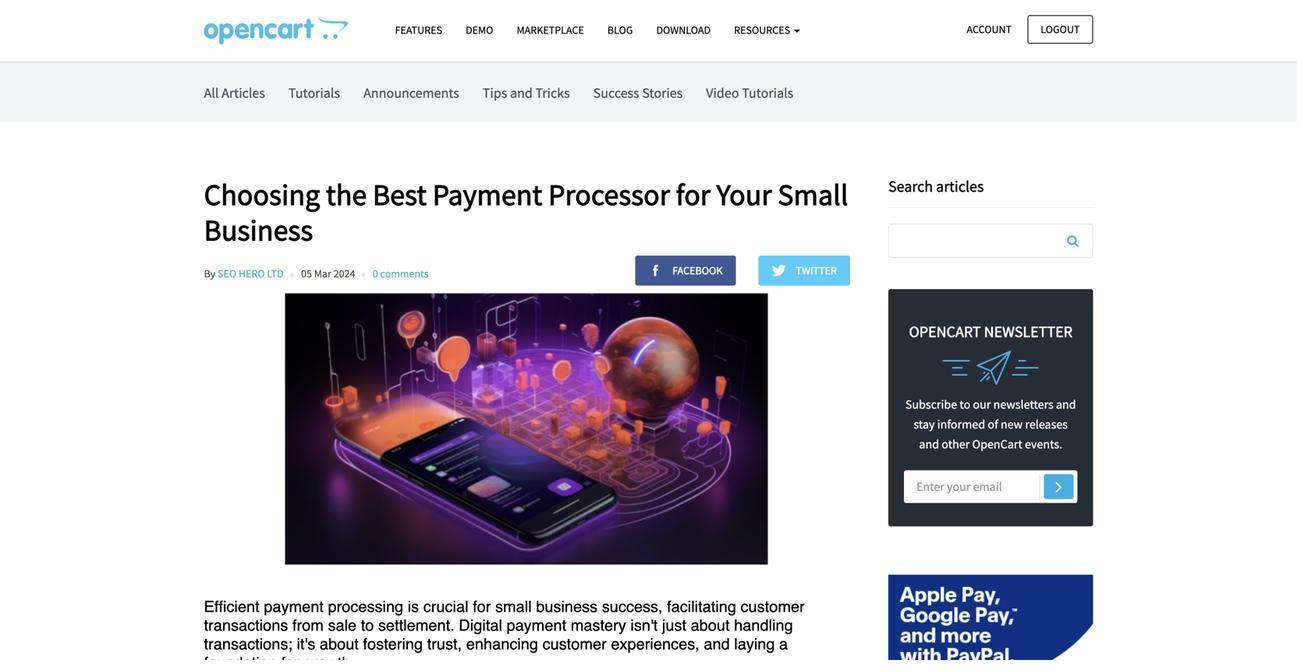 Task type: vqa. For each thing, say whether or not it's contained in the screenshot.
1st PayPal Payment Gateway image from the right
no



Task type: locate. For each thing, give the bounding box(es) containing it.
marketplace link
[[505, 16, 596, 44]]

articles
[[222, 84, 265, 102]]

0 horizontal spatial tutorials
[[289, 84, 340, 102]]

it's
[[297, 636, 315, 654]]

1 horizontal spatial for
[[473, 598, 491, 616]]

foundation
[[204, 655, 277, 661]]

opencart down of
[[972, 437, 1022, 453]]

processing
[[328, 598, 403, 616]]

tutorials right video
[[742, 84, 793, 102]]

growth.
[[304, 655, 355, 661]]

informed
[[937, 417, 985, 433]]

for down it's
[[281, 655, 299, 661]]

settlement.
[[378, 617, 455, 635]]

and left laying
[[704, 636, 730, 654]]

search articles
[[888, 177, 984, 196]]

and
[[510, 84, 533, 102], [1056, 397, 1076, 413], [919, 437, 939, 453], [704, 636, 730, 654]]

and right 'tips'
[[510, 84, 533, 102]]

mar
[[314, 267, 331, 281]]

success,
[[602, 598, 663, 616]]

for left your
[[676, 176, 711, 213]]

processor
[[548, 176, 670, 213]]

stories
[[642, 84, 683, 102]]

experiences,
[[611, 636, 699, 654]]

blog link
[[596, 16, 645, 44]]

0 vertical spatial opencart
[[909, 322, 981, 342]]

customer down mastery
[[543, 636, 607, 654]]

0 horizontal spatial to
[[361, 617, 374, 635]]

1 horizontal spatial tutorials
[[742, 84, 793, 102]]

1 horizontal spatial to
[[960, 397, 971, 413]]

0 horizontal spatial customer
[[543, 636, 607, 654]]

efficient
[[204, 598, 259, 616]]

customer
[[741, 598, 805, 616], [543, 636, 607, 654]]

1 vertical spatial opencart
[[972, 437, 1022, 453]]

about
[[691, 617, 730, 635], [320, 636, 359, 654]]

0 vertical spatial for
[[676, 176, 711, 213]]

about up growth.
[[320, 636, 359, 654]]

0 horizontal spatial about
[[320, 636, 359, 654]]

a
[[779, 636, 788, 654]]

tutorials right the articles
[[289, 84, 340, 102]]

0 vertical spatial about
[[691, 617, 730, 635]]

for for crucial
[[473, 598, 491, 616]]

1 vertical spatial payment
[[507, 617, 566, 635]]

choosing the best payment processor for your small business
[[204, 176, 848, 249]]

angle right image
[[1056, 478, 1062, 496]]

blog
[[608, 23, 633, 37]]

handling
[[734, 617, 793, 635]]

1 vertical spatial customer
[[543, 636, 607, 654]]

subscribe to our newsletters and stay informed of new releases and other opencart events.
[[905, 397, 1076, 453]]

crucial
[[423, 598, 468, 616]]

0 vertical spatial to
[[960, 397, 971, 413]]

video tutorials link
[[706, 62, 793, 122]]

stay
[[914, 417, 935, 433]]

new
[[1001, 417, 1023, 433]]

from
[[292, 617, 324, 635]]

to inside efficient payment processing is crucial for small business success, facilitating customer transactions from sale to settlement. digital payment mastery isn't just about handling transactions; it's about fostering trust, enhancing customer experiences, and laying a foundation for growth.
[[361, 617, 374, 635]]

about down facilitating
[[691, 617, 730, 635]]

digital
[[459, 617, 502, 635]]

1 vertical spatial to
[[361, 617, 374, 635]]

to left our
[[960, 397, 971, 413]]

customer up the 'handling'
[[741, 598, 805, 616]]

1 horizontal spatial payment
[[507, 617, 566, 635]]

None text field
[[889, 225, 1092, 257]]

for inside choosing the best payment processor for your small business
[[676, 176, 711, 213]]

transactions;
[[204, 636, 292, 654]]

0 horizontal spatial payment
[[264, 598, 324, 616]]

0 vertical spatial customer
[[741, 598, 805, 616]]

all
[[204, 84, 219, 102]]

2 horizontal spatial for
[[676, 176, 711, 213]]

efficient payment processing is crucial for small business success, facilitating customer transactions from sale to settlement. digital payment mastery isn't just about handling transactions; it's about fostering trust, enhancing customer experiences, and laying a foundation for growth.
[[204, 598, 809, 661]]

payment up from
[[264, 598, 324, 616]]

twitter link
[[759, 256, 850, 286]]

search
[[888, 177, 933, 196]]

2 vertical spatial for
[[281, 655, 299, 661]]

opencart up subscribe
[[909, 322, 981, 342]]

to down processing
[[361, 617, 374, 635]]

demo link
[[454, 16, 505, 44]]

of
[[988, 417, 998, 433]]

0 horizontal spatial for
[[281, 655, 299, 661]]

payment down the small
[[507, 617, 566, 635]]

payment
[[264, 598, 324, 616], [507, 617, 566, 635]]

for up "digital"
[[473, 598, 491, 616]]

0 vertical spatial payment
[[264, 598, 324, 616]]

tips and tricks
[[483, 84, 570, 102]]

tutorials
[[289, 84, 340, 102], [742, 84, 793, 102]]

payment
[[433, 176, 542, 213]]

for
[[676, 176, 711, 213], [473, 598, 491, 616], [281, 655, 299, 661]]

logout
[[1041, 22, 1080, 36]]

account link
[[954, 15, 1025, 44]]

enhancing
[[466, 636, 538, 654]]

seo hero ltd link
[[218, 267, 284, 281]]

paypal blog image
[[888, 558, 1093, 661]]

account
[[967, 22, 1012, 36]]

laying
[[734, 636, 775, 654]]

transactions
[[204, 617, 288, 635]]

facebook link
[[635, 256, 736, 286]]

1 vertical spatial for
[[473, 598, 491, 616]]

0
[[373, 267, 378, 281]]

tutorials link
[[289, 62, 340, 122]]

Enter your email text field
[[904, 471, 1078, 503]]



Task type: describe. For each thing, give the bounding box(es) containing it.
to inside subscribe to our newsletters and stay informed of new releases and other opencart events.
[[960, 397, 971, 413]]

social twitter image
[[772, 264, 794, 278]]

download link
[[645, 16, 722, 44]]

facebook
[[670, 264, 723, 278]]

trust,
[[427, 636, 462, 654]]

1 vertical spatial about
[[320, 636, 359, 654]]

seo
[[218, 267, 236, 281]]

and down stay on the right bottom of the page
[[919, 437, 939, 453]]

demo
[[466, 23, 493, 37]]

social facebook image
[[649, 264, 670, 278]]

choosing the best payment processor for your small business image
[[204, 16, 348, 44]]

best
[[373, 176, 427, 213]]

video
[[706, 84, 739, 102]]

opencart inside subscribe to our newsletters and stay informed of new releases and other opencart events.
[[972, 437, 1022, 453]]

choosing
[[204, 176, 320, 213]]

success stories
[[593, 84, 683, 102]]

fostering
[[363, 636, 423, 654]]

comments
[[380, 267, 429, 281]]

1 horizontal spatial about
[[691, 617, 730, 635]]

opencart newsletter
[[909, 322, 1073, 342]]

is
[[408, 598, 419, 616]]

1 tutorials from the left
[[289, 84, 340, 102]]

mastery
[[571, 617, 626, 635]]

success stories link
[[593, 62, 683, 122]]

events.
[[1025, 437, 1062, 453]]

hero
[[239, 267, 265, 281]]

facilitating
[[667, 598, 736, 616]]

0 comments
[[373, 267, 429, 281]]

05 mar 2024
[[301, 267, 355, 281]]

newsletters
[[993, 397, 1054, 413]]

articles
[[936, 177, 984, 196]]

your
[[717, 176, 772, 213]]

video tutorials
[[706, 84, 793, 102]]

by
[[204, 267, 215, 281]]

newsletter
[[984, 322, 1073, 342]]

other
[[942, 437, 970, 453]]

tricks
[[535, 84, 570, 102]]

announcements link
[[363, 62, 459, 122]]

business
[[204, 211, 313, 249]]

logout link
[[1028, 15, 1093, 44]]

small
[[778, 176, 848, 213]]

tips
[[483, 84, 507, 102]]

isn't
[[631, 617, 658, 635]]

the
[[326, 176, 367, 213]]

resources link
[[722, 16, 812, 44]]

0 comments link
[[373, 267, 429, 281]]

2024
[[334, 267, 355, 281]]

and up "releases"
[[1056, 397, 1076, 413]]

ltd
[[267, 267, 284, 281]]

features
[[395, 23, 442, 37]]

releases
[[1025, 417, 1068, 433]]

download
[[656, 23, 711, 37]]

marketplace
[[517, 23, 584, 37]]

05
[[301, 267, 312, 281]]

by seo hero ltd
[[204, 267, 284, 281]]

resources
[[734, 23, 792, 37]]

announcements
[[363, 84, 459, 102]]

business
[[536, 598, 598, 616]]

and inside efficient payment processing is crucial for small business success, facilitating customer transactions from sale to settlement. digital payment mastery isn't just about handling transactions; it's about fostering trust, enhancing customer experiences, and laying a foundation for growth.
[[704, 636, 730, 654]]

features link
[[383, 16, 454, 44]]

search image
[[1067, 235, 1079, 247]]

just
[[662, 617, 686, 635]]

tips and tricks link
[[483, 62, 570, 122]]

for for processor
[[676, 176, 711, 213]]

subscribe
[[905, 397, 957, 413]]

2 tutorials from the left
[[742, 84, 793, 102]]

all articles
[[204, 84, 265, 102]]

1 horizontal spatial customer
[[741, 598, 805, 616]]

small
[[495, 598, 532, 616]]

twitter
[[794, 264, 837, 278]]

success
[[593, 84, 639, 102]]

our
[[973, 397, 991, 413]]

all articles link
[[204, 62, 265, 122]]

sale
[[328, 617, 357, 635]]



